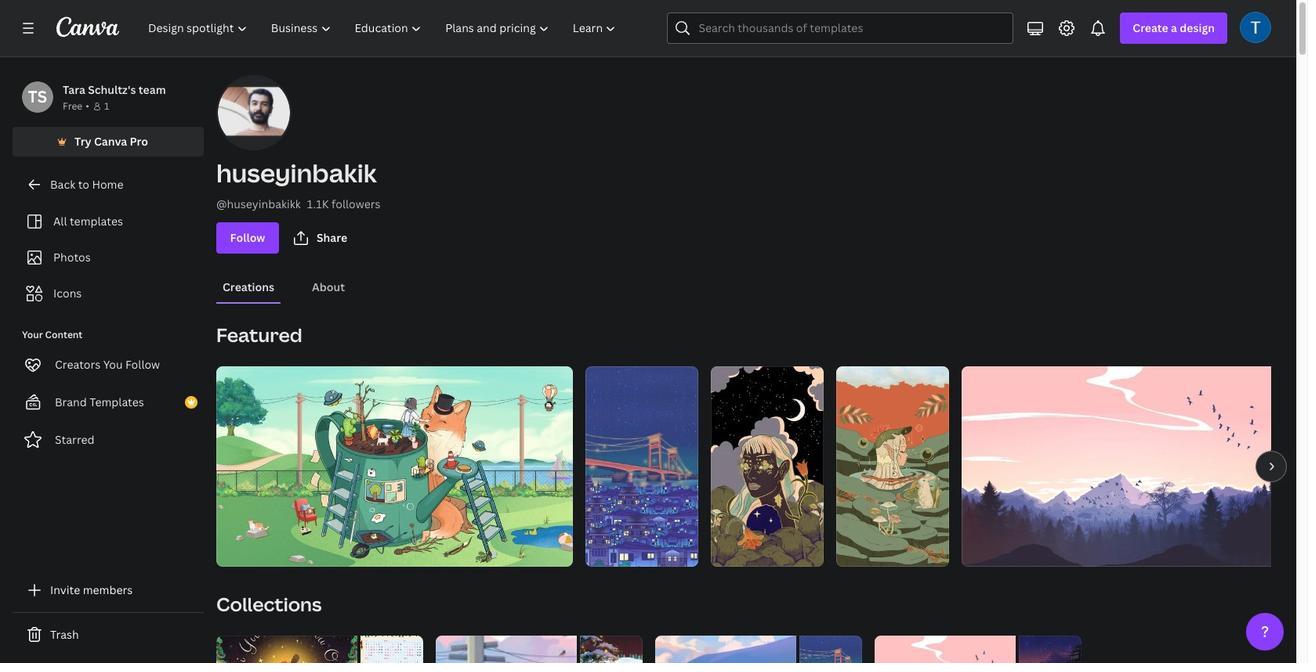 Task type: vqa. For each thing, say whether or not it's contained in the screenshot.
button
no



Task type: describe. For each thing, give the bounding box(es) containing it.
icons link
[[22, 279, 194, 309]]

tara schultz's team image
[[22, 82, 53, 113]]

@huseyinbakikk
[[216, 197, 301, 212]]

brand templates link
[[13, 387, 204, 419]]

templates
[[90, 395, 144, 410]]

create a design
[[1133, 20, 1215, 35]]

brand templates
[[55, 395, 144, 410]]

tara schultz image
[[1240, 12, 1271, 43]]

schultz's
[[88, 82, 136, 97]]

back to home link
[[13, 169, 204, 201]]

follow inside dropdown button
[[230, 230, 265, 245]]

try canva pro button
[[13, 127, 204, 157]]

to
[[78, 177, 89, 192]]

tara
[[63, 82, 85, 97]]

starred
[[55, 433, 95, 448]]

5 group from the left
[[962, 361, 1308, 568]]

share button
[[285, 223, 360, 254]]

collections
[[216, 592, 322, 618]]

1 group from the left
[[216, 361, 573, 568]]

trash link
[[13, 620, 204, 651]]

team
[[139, 82, 166, 97]]

1.1k
[[307, 197, 329, 212]]

1
[[104, 100, 109, 113]]

featured
[[216, 322, 302, 348]]

back to home
[[50, 177, 123, 192]]

free •
[[63, 100, 89, 113]]

canva
[[94, 134, 127, 149]]

Search search field
[[699, 13, 1004, 43]]

huseyinbakik
[[216, 156, 377, 190]]

pro
[[130, 134, 148, 149]]

brand
[[55, 395, 87, 410]]

try
[[75, 134, 91, 149]]

creations
[[223, 280, 274, 295]]

about
[[312, 280, 345, 295]]

•
[[86, 100, 89, 113]]

top level navigation element
[[138, 13, 630, 44]]

all templates link
[[22, 207, 194, 237]]

invite
[[50, 583, 80, 598]]



Task type: locate. For each thing, give the bounding box(es) containing it.
0 horizontal spatial follow
[[125, 357, 160, 372]]

all templates
[[53, 214, 123, 229]]

about button
[[306, 273, 351, 303]]

creations button
[[216, 273, 281, 303]]

follow button
[[216, 223, 279, 254]]

free
[[63, 100, 83, 113]]

members
[[83, 583, 133, 598]]

content
[[45, 328, 83, 342]]

trash
[[50, 628, 79, 643]]

your
[[22, 328, 43, 342]]

share
[[317, 230, 347, 245]]

starred link
[[13, 425, 204, 456]]

invite members button
[[13, 575, 204, 607]]

4 group from the left
[[836, 361, 949, 568]]

creators you follow
[[55, 357, 160, 372]]

design
[[1180, 20, 1215, 35]]

2 group from the left
[[586, 361, 699, 568]]

tara schultz's team element
[[22, 82, 53, 113]]

back
[[50, 177, 75, 192]]

home
[[92, 177, 123, 192]]

photos
[[53, 250, 91, 265]]

follow down @huseyinbakikk on the top left of page
[[230, 230, 265, 245]]

icons
[[53, 286, 82, 301]]

1 vertical spatial follow
[[125, 357, 160, 372]]

group
[[216, 361, 573, 568], [586, 361, 699, 568], [711, 361, 824, 568], [836, 361, 949, 568], [962, 361, 1308, 568]]

a
[[1171, 20, 1177, 35]]

creators you follow link
[[13, 350, 204, 381]]

templates
[[70, 214, 123, 229]]

tara schultz's team
[[63, 82, 166, 97]]

None search field
[[667, 13, 1014, 44]]

you
[[103, 357, 123, 372]]

creators
[[55, 357, 101, 372]]

huseyinbakik @huseyinbakikk 1.1k followers
[[216, 156, 381, 212]]

follow
[[230, 230, 265, 245], [125, 357, 160, 372]]

3 group from the left
[[711, 361, 824, 568]]

all
[[53, 214, 67, 229]]

1 horizontal spatial follow
[[230, 230, 265, 245]]

0 vertical spatial follow
[[230, 230, 265, 245]]

invite members
[[50, 583, 133, 598]]

create a design button
[[1120, 13, 1228, 44]]

photos link
[[22, 243, 194, 273]]

follow right you
[[125, 357, 160, 372]]

your content
[[22, 328, 83, 342]]

try canva pro
[[75, 134, 148, 149]]

create
[[1133, 20, 1169, 35]]

followers
[[332, 197, 381, 212]]



